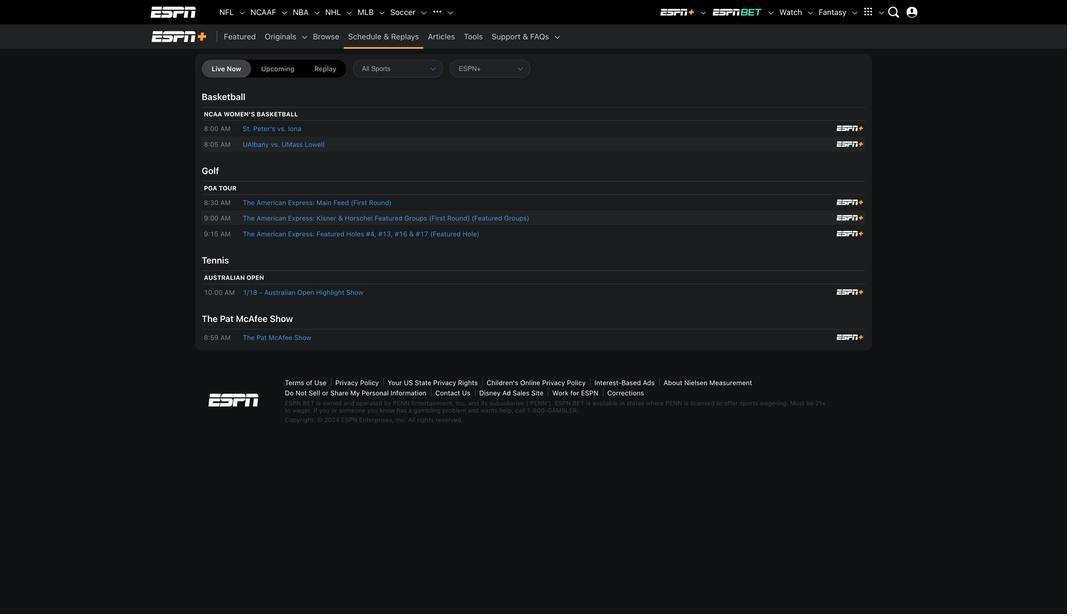 Task type: locate. For each thing, give the bounding box(es) containing it.
0 horizontal spatial penn
[[393, 400, 410, 407]]

1 penn from the left
[[393, 400, 410, 407]]

nfl link
[[215, 0, 238, 24]]

browse
[[313, 32, 339, 41]]

1 express: from the top
[[288, 199, 315, 207]]

espn bet image left "watch" on the top right of page
[[767, 9, 775, 17]]

bet
[[303, 400, 314, 407], [573, 400, 584, 407]]

policy
[[360, 379, 379, 387], [567, 379, 586, 387]]

0 vertical spatial (featured
[[472, 214, 502, 222]]

express: down the american express: main feed (first round)
[[288, 214, 315, 222]]

penn
[[393, 400, 410, 407], [665, 400, 682, 407]]

support & faqs image
[[553, 33, 561, 41]]

show down 1/18 - australian open highlight show link on the left of the page
[[294, 334, 311, 342]]

policy up personal
[[360, 379, 379, 387]]

do not sell or share my personal information link
[[285, 389, 426, 397]]

espn+ image for the american express: featured holes #4, #13, #16 & #17 (featured hole)
[[836, 231, 863, 237]]

0 horizontal spatial pat
[[220, 314, 234, 324]]

1 horizontal spatial basketball
[[257, 111, 298, 118]]

show up the pat mcafee show link
[[270, 314, 293, 324]]

am right 8:30 at left top
[[220, 199, 231, 207]]

legal footer navigation element
[[280, 377, 845, 424]]

0 horizontal spatial privacy
[[335, 379, 358, 387]]

terms
[[285, 379, 304, 387]]

8:30
[[204, 199, 218, 207]]

1 vertical spatial australian
[[264, 289, 295, 296]]

1 bet from the left
[[303, 400, 314, 407]]

more espn image
[[878, 9, 885, 17]]

8:05 am
[[204, 141, 231, 148]]

articles
[[428, 32, 455, 41]]

online
[[520, 379, 540, 387]]

league: ncaa women's basketball element
[[202, 107, 865, 152]]

am for 9:15 am
[[220, 230, 231, 238]]

the right 9:00 am
[[243, 214, 255, 222]]

0 horizontal spatial is
[[316, 400, 321, 407]]

1 horizontal spatial open
[[297, 289, 314, 296]]

the pat mcafee show down the "-"
[[243, 334, 311, 342]]

0 vertical spatial (first
[[351, 199, 367, 207]]

mcafee down 1/18
[[236, 314, 268, 324]]

3 american from the top
[[257, 230, 286, 238]]

to left wager. at bottom
[[285, 407, 291, 414]]

to left 'offer'
[[716, 400, 722, 407]]

featured down nfl image
[[224, 32, 256, 41]]

contact
[[435, 389, 460, 397]]

open
[[246, 274, 264, 282], [297, 289, 314, 296]]

espn+ image inside league: pga tour element
[[836, 200, 863, 205]]

contact us link
[[435, 389, 470, 397]]

0 vertical spatial or
[[322, 389, 328, 397]]

privacy
[[335, 379, 358, 387], [433, 379, 456, 387], [542, 379, 565, 387]]

express: for kisner
[[288, 214, 315, 222]]

2 bet from the left
[[573, 400, 584, 407]]

0 vertical spatial featured
[[224, 32, 256, 41]]

am
[[220, 125, 231, 133], [220, 141, 231, 148], [220, 199, 231, 207], [220, 214, 231, 222], [220, 230, 231, 238], [225, 289, 235, 296], [220, 334, 231, 342]]

1 horizontal spatial policy
[[567, 379, 586, 387]]

bet down work for espn
[[573, 400, 584, 407]]

pat up 8:59 am
[[220, 314, 234, 324]]

mcafee
[[236, 314, 268, 324], [269, 334, 292, 342]]

0 horizontal spatial australian
[[204, 274, 245, 282]]

1 horizontal spatial pat
[[257, 334, 267, 342]]

espn+ image for the pat mcafee show
[[836, 335, 863, 340]]

show right highlight
[[346, 289, 363, 296]]

is down sell
[[316, 400, 321, 407]]

0 horizontal spatial featured
[[224, 32, 256, 41]]

2 horizontal spatial privacy
[[542, 379, 565, 387]]

1 vertical spatial american
[[257, 214, 286, 222]]

watch image
[[807, 9, 814, 17]]

2 horizontal spatial show
[[346, 289, 363, 296]]

replays
[[391, 32, 419, 41]]

espn down someone
[[341, 417, 357, 424]]

8:00
[[204, 125, 218, 133]]

pga
[[204, 185, 217, 192]]

nba
[[293, 7, 309, 17]]

2 vertical spatial espn+ image
[[836, 290, 863, 295]]

originals link
[[260, 24, 301, 49]]

nhl link
[[321, 0, 345, 24]]

you right if
[[319, 407, 330, 414]]

0 horizontal spatial (first
[[351, 199, 367, 207]]

0 horizontal spatial you
[[319, 407, 330, 414]]

basketball up st. peter's vs. iona
[[257, 111, 298, 118]]

4 espn+ image from the top
[[836, 335, 863, 340]]

site
[[531, 389, 543, 397]]

espn+ image for the american express: kisner & horschel featured groups (first round) (featured groups)
[[836, 215, 863, 221]]

live
[[212, 65, 225, 73]]

1 vertical spatial espn plus image
[[150, 29, 208, 44]]

st. peter's vs. iona
[[243, 125, 301, 133]]

or inside about nielsen measurement do not sell or share my personal information
[[322, 389, 328, 397]]

express: for featured
[[288, 230, 315, 238]]

replay
[[314, 65, 336, 73]]

am inside 'league: australian open' element
[[225, 289, 235, 296]]

the right 8:30 am
[[243, 199, 255, 207]]

express: down the american express: main feed (first round) link
[[288, 230, 315, 238]]

global navigation element
[[145, 0, 922, 24]]

espn+ image inside league: ncaa women's basketball element
[[836, 141, 863, 147]]

espn+ image inside league: ncaa women's basketball element
[[836, 126, 863, 131]]

am for 8:00 am
[[220, 125, 231, 133]]

espn+ image
[[836, 126, 863, 131], [836, 200, 863, 205], [836, 290, 863, 295]]

2 espn+ image from the top
[[836, 200, 863, 205]]

0 vertical spatial mcafee
[[236, 314, 268, 324]]

upcoming link
[[251, 60, 304, 78]]

or up 2024
[[331, 407, 337, 414]]

ncaaf image
[[281, 9, 288, 17]]

or
[[322, 389, 328, 397], [331, 407, 337, 414]]

0 vertical spatial the pat mcafee show
[[202, 314, 293, 324]]

open left highlight
[[297, 289, 314, 296]]

of
[[306, 379, 312, 387]]

0 horizontal spatial (featured
[[430, 230, 461, 238]]

1 vertical spatial express:
[[288, 214, 315, 222]]

tennis
[[202, 255, 229, 266]]

3 privacy from the left
[[542, 379, 565, 387]]

0 horizontal spatial show
[[270, 314, 293, 324]]

tab list containing live now
[[202, 60, 346, 78]]

(featured right #17
[[430, 230, 461, 238]]

0 horizontal spatial basketball
[[202, 92, 245, 102]]

originals image
[[301, 33, 309, 41]]

penn right where at the right of the page
[[665, 400, 682, 407]]

league: australian open element
[[202, 271, 865, 300]]

basketball up ncaa
[[202, 92, 245, 102]]

am right 9:00
[[220, 214, 231, 222]]

0 vertical spatial inc.
[[456, 400, 466, 407]]

2 express: from the top
[[288, 214, 315, 222]]

am down australian open
[[225, 289, 235, 296]]

privacy up share
[[335, 379, 358, 387]]

penn down information
[[393, 400, 410, 407]]

all
[[408, 417, 415, 424]]

featured down kisner
[[317, 230, 344, 238]]

american left main
[[257, 199, 286, 207]]

bet down sell
[[303, 400, 314, 407]]

inc. down us
[[456, 400, 466, 407]]

ualbany
[[243, 141, 269, 148]]

2 you from the left
[[367, 407, 378, 414]]

american
[[257, 199, 286, 207], [257, 214, 286, 222], [257, 230, 286, 238]]

round) up hole)
[[447, 214, 470, 222]]

show inside 'league: australian open' element
[[346, 289, 363, 296]]

states
[[626, 400, 644, 407]]

the american express: main feed (first round) link
[[243, 199, 392, 207]]

hole)
[[463, 230, 479, 238]]

1 horizontal spatial penn
[[665, 400, 682, 407]]

& left replays
[[384, 32, 389, 41]]

express: left main
[[288, 199, 315, 207]]

the american express: kisner & horschel featured groups (first round) (featured groups) link
[[243, 214, 529, 222]]

1 horizontal spatial privacy
[[433, 379, 456, 387]]

nfl image
[[238, 9, 246, 17]]

1 vertical spatial espn+ image
[[836, 200, 863, 205]]

0 horizontal spatial policy
[[360, 379, 379, 387]]

(first
[[351, 199, 367, 207], [429, 214, 445, 222]]

american down the american express: main feed (first round) link
[[257, 214, 286, 222]]

0 vertical spatial espn+ image
[[836, 126, 863, 131]]

vs. down st. peter's vs. iona link
[[271, 141, 280, 148]]

0 vertical spatial round)
[[369, 199, 392, 207]]

0 vertical spatial espn plus image
[[700, 9, 707, 17]]

espn+ image
[[660, 8, 695, 17]]

0 vertical spatial american
[[257, 199, 286, 207]]

2 american from the top
[[257, 214, 286, 222]]

2 policy from the left
[[567, 379, 586, 387]]

am right the 8:00 at the top left of page
[[220, 125, 231, 133]]

tour
[[219, 185, 236, 192]]

us
[[404, 379, 413, 387]]

& right kisner
[[338, 214, 343, 222]]

the pat mcafee show down 1/18
[[202, 314, 293, 324]]

(featured
[[472, 214, 502, 222], [430, 230, 461, 238]]

1 horizontal spatial featured
[[317, 230, 344, 238]]

1 horizontal spatial you
[[367, 407, 378, 414]]

& left faqs at the top
[[523, 32, 528, 41]]

2 horizontal spatial featured
[[375, 214, 402, 222]]

inc. down "has"
[[396, 417, 406, 424]]

privacy up work
[[542, 379, 565, 387]]

policy up work for espn
[[567, 379, 586, 387]]

or right sell
[[322, 389, 328, 397]]

2 horizontal spatial is
[[684, 400, 689, 407]]

1 vertical spatial (featured
[[430, 230, 461, 238]]

1 you from the left
[[319, 407, 330, 414]]

2 vertical spatial express:
[[288, 230, 315, 238]]

1 vertical spatial pat
[[257, 334, 267, 342]]

espn plus image
[[700, 9, 707, 17], [150, 29, 208, 44]]

1 espn+ image from the top
[[836, 126, 863, 131]]

espn bet image
[[712, 8, 763, 17], [767, 9, 775, 17]]

round) up the american express: kisner & horschel featured groups (first round) (featured groups) link
[[369, 199, 392, 207]]

browse link
[[309, 24, 344, 49]]

vs.
[[277, 125, 286, 133], [271, 141, 280, 148]]

1 vertical spatial basketball
[[257, 111, 298, 118]]

mlb link
[[353, 0, 378, 24]]

0 horizontal spatial bet
[[303, 400, 314, 407]]

groups)
[[504, 214, 529, 222]]

0 horizontal spatial espn plus image
[[150, 29, 208, 44]]

open up 1/18
[[246, 274, 264, 282]]

pat right 8:59 am
[[257, 334, 267, 342]]

tab list
[[202, 60, 346, 78]]

2 espn+ image from the top
[[836, 215, 863, 221]]

mcafee up terms
[[269, 334, 292, 342]]

nba link
[[288, 0, 313, 24]]

enterprises,
[[359, 417, 394, 424]]

0 horizontal spatial or
[[322, 389, 328, 397]]

australian right the "-"
[[264, 289, 295, 296]]

must
[[790, 400, 805, 407]]

to
[[716, 400, 722, 407], [285, 407, 291, 414]]

sports
[[740, 400, 758, 407]]

(first right groups
[[429, 214, 445, 222]]

1 horizontal spatial round)
[[447, 214, 470, 222]]

21+
[[815, 400, 826, 407]]

information
[[391, 389, 426, 397]]

featured link
[[219, 24, 260, 49]]

children's online privacy policy
[[487, 379, 586, 387]]

schedule
[[348, 32, 381, 41]]

privacy up the 'contact'
[[433, 379, 456, 387]]

faqs
[[530, 32, 549, 41]]

about nielsen measurement link
[[664, 379, 752, 387]]

the right 9:15 am
[[243, 230, 255, 238]]

0 horizontal spatial open
[[246, 274, 264, 282]]

is left the licensed
[[684, 400, 689, 407]]

2 vertical spatial american
[[257, 230, 286, 238]]

am right "9:15"
[[220, 230, 231, 238]]

the for 8:30 am
[[243, 199, 255, 207]]

0 horizontal spatial inc.
[[396, 417, 406, 424]]

0 vertical spatial show
[[346, 289, 363, 296]]

0 vertical spatial vs.
[[277, 125, 286, 133]]

feed
[[333, 199, 349, 207]]

3 espn+ image from the top
[[836, 231, 863, 237]]

corrections
[[607, 389, 644, 397]]

reserved.
[[436, 417, 463, 424]]

#4,
[[366, 230, 376, 238]]

am right 8:05
[[220, 141, 231, 148]]

you up enterprises,
[[367, 407, 378, 414]]

is down work for espn
[[586, 400, 591, 407]]

1 is from the left
[[316, 400, 321, 407]]

the
[[243, 199, 255, 207], [243, 214, 255, 222], [243, 230, 255, 238], [202, 314, 218, 324], [243, 334, 255, 342]]

1 horizontal spatial (first
[[429, 214, 445, 222]]

&
[[384, 32, 389, 41], [523, 32, 528, 41], [338, 214, 343, 222], [409, 230, 414, 238]]

1 vertical spatial or
[[331, 407, 337, 414]]

2 vertical spatial show
[[294, 334, 311, 342]]

the right 8:59 am
[[243, 334, 255, 342]]

american right 9:15 am
[[257, 230, 286, 238]]

wagering.
[[760, 400, 788, 407]]

featured up #13,
[[375, 214, 402, 222]]

corrections link
[[607, 389, 644, 397]]

ualbany vs. umass lowell link
[[243, 141, 324, 148]]

8:59
[[204, 334, 218, 342]]

1 espn+ image from the top
[[836, 141, 863, 147]]

0 horizontal spatial mcafee
[[236, 314, 268, 324]]

(first up horschel at the left of page
[[351, 199, 367, 207]]

3 express: from the top
[[288, 230, 315, 238]]

am right 8:59
[[220, 334, 231, 342]]

express: for main
[[288, 199, 315, 207]]

1 horizontal spatial show
[[294, 334, 311, 342]]

work for espn link
[[552, 389, 598, 397]]

ncaaf link
[[246, 0, 281, 24]]

(featured for groups)
[[472, 214, 502, 222]]

1 horizontal spatial bet
[[573, 400, 584, 407]]

0 horizontal spatial round)
[[369, 199, 392, 207]]

3 espn+ image from the top
[[836, 290, 863, 295]]

vs. left iona
[[277, 125, 286, 133]]

the american express: main feed (first round)
[[243, 199, 392, 207]]

inc.
[[456, 400, 466, 407], [396, 417, 406, 424]]

round)
[[369, 199, 392, 207], [447, 214, 470, 222]]

the american express: featured holes #4, #13, #16 & #17 (featured hole)
[[243, 230, 479, 238]]

0 horizontal spatial espn bet image
[[712, 8, 763, 17]]

1 horizontal spatial (featured
[[472, 214, 502, 222]]

american for the american express: kisner & horschel featured groups (first round) (featured groups)
[[257, 214, 286, 222]]

1 horizontal spatial is
[[586, 400, 591, 407]]

1 horizontal spatial or
[[331, 407, 337, 414]]

australian open
[[204, 274, 264, 282]]

(featured up hole)
[[472, 214, 502, 222]]

australian up 10:00 am
[[204, 274, 245, 282]]

rights
[[417, 417, 434, 424]]

espn bet image left watch link
[[712, 8, 763, 17]]

us
[[462, 389, 470, 397]]

1 horizontal spatial mcafee
[[269, 334, 292, 342]]

1 american from the top
[[257, 199, 286, 207]]

espn+ image
[[836, 141, 863, 147], [836, 215, 863, 221], [836, 231, 863, 237], [836, 335, 863, 340]]

your us state privacy rights
[[388, 379, 478, 387]]

show
[[346, 289, 363, 296], [270, 314, 293, 324], [294, 334, 311, 342]]

0 vertical spatial express:
[[288, 199, 315, 207]]

more espn image
[[860, 4, 876, 21]]



Task type: describe. For each thing, give the bounding box(es) containing it.
league: pga tour element
[[202, 181, 865, 241]]

women's
[[224, 111, 255, 118]]

1 vertical spatial vs.
[[271, 141, 280, 148]]

personal
[[362, 389, 389, 397]]

espn+ image inside 'league: australian open' element
[[836, 290, 863, 295]]

1 horizontal spatial espn plus image
[[700, 9, 707, 17]]

the for 8:59 am
[[243, 334, 255, 342]]

fantasy
[[819, 7, 846, 17]]

my
[[350, 389, 360, 397]]

8:00 am
[[204, 125, 231, 133]]

the for 9:15 am
[[243, 230, 255, 238]]

1 horizontal spatial espn bet image
[[767, 9, 775, 17]]

problem
[[442, 407, 466, 414]]

live now link
[[202, 60, 251, 78]]

rights
[[458, 379, 478, 387]]

owned
[[323, 400, 342, 407]]

tab list inside the standings page main content
[[202, 60, 346, 78]]

peter's
[[253, 125, 275, 133]]

watch
[[779, 7, 802, 17]]

mlb image
[[378, 9, 386, 17]]

& right #16
[[409, 230, 414, 238]]

nhl image
[[345, 9, 353, 17]]

espn down "do"
[[285, 400, 301, 407]]

espn+ image for golf
[[836, 200, 863, 205]]

2 vertical spatial featured
[[317, 230, 344, 238]]

nba image
[[313, 9, 321, 17]]

be
[[806, 400, 814, 407]]

espn right for
[[581, 389, 598, 397]]

holes
[[346, 230, 364, 238]]

terms of use
[[285, 379, 326, 387]]

am for 9:00 am
[[220, 214, 231, 222]]

soccer
[[390, 7, 415, 17]]

your
[[388, 379, 402, 387]]

based
[[621, 379, 641, 387]]

fantasy image
[[851, 9, 859, 17]]

am for 8:59 am
[[220, 334, 231, 342]]

by
[[384, 400, 391, 407]]

main
[[317, 199, 332, 207]]

0 horizontal spatial to
[[285, 407, 291, 414]]

©
[[317, 417, 323, 424]]

the for 9:00 am
[[243, 214, 255, 222]]

nhl
[[325, 7, 341, 17]]

horschel
[[345, 214, 373, 222]]

3 is from the left
[[684, 400, 689, 407]]

st. peter's vs. iona link
[[243, 125, 301, 133]]

watch link
[[775, 0, 807, 24]]

#17
[[416, 230, 428, 238]]

operated
[[356, 400, 382, 407]]

st.
[[243, 125, 251, 133]]

american for the american express: featured holes #4, #13, #16 & #17 (featured hole)
[[257, 230, 286, 238]]

espn image
[[208, 394, 258, 407]]

offer
[[724, 400, 738, 407]]

about
[[664, 379, 682, 387]]

contact us
[[435, 389, 470, 397]]

am for 8:05 am
[[220, 141, 231, 148]]

espn more sports home page image
[[429, 4, 445, 21]]

state
[[415, 379, 431, 387]]

know
[[380, 407, 395, 414]]

1 vertical spatial inc.
[[396, 417, 406, 424]]

tools link
[[459, 24, 487, 49]]

1 vertical spatial open
[[297, 289, 314, 296]]

1 vertical spatial the pat mcafee show
[[243, 334, 311, 342]]

(featured for hole)
[[430, 230, 461, 238]]

9:15 am
[[204, 230, 231, 238]]

measurement
[[709, 379, 752, 387]]

lowell
[[305, 141, 324, 148]]

9:00
[[204, 214, 218, 222]]

ncaaf
[[250, 7, 276, 17]]

work
[[552, 389, 569, 397]]

about nielsen measurement do not sell or share my personal information
[[285, 379, 752, 397]]

or inside espn bet is owned and operated by penn entertainment, inc. and its subsidiaries ('penn'). espn bet is available in states where penn is licensed to offer sports wagering. must be 21+ to wager. if you or someone you know has a gambling problem and wants help, call 1-800-gambler. copyright: © 2024 espn enterprises, inc. all rights reserved.
[[331, 407, 337, 414]]

soccer image
[[420, 9, 428, 17]]

the up 8:59
[[202, 314, 218, 324]]

1 horizontal spatial to
[[716, 400, 722, 407]]

2 privacy from the left
[[433, 379, 456, 387]]

2 penn from the left
[[665, 400, 682, 407]]

more sports image
[[447, 9, 454, 17]]

use
[[314, 379, 326, 387]]

#16
[[395, 230, 407, 238]]

0 vertical spatial pat
[[220, 314, 234, 324]]

& inside schedule & replays link
[[384, 32, 389, 41]]

9:00 am
[[204, 214, 231, 222]]

support & faqs
[[492, 32, 549, 41]]

privacy policy link
[[335, 379, 379, 387]]

fantasy link
[[814, 0, 851, 24]]

8:05
[[204, 141, 218, 148]]

pga tour
[[204, 185, 236, 192]]

0 vertical spatial australian
[[204, 274, 245, 282]]

if
[[313, 407, 317, 414]]

terms of use link
[[285, 379, 326, 387]]

the american express: featured holes #4, #13, #16 & #17 (featured hole) link
[[243, 230, 479, 238]]

ncaa
[[204, 111, 222, 118]]

gambling
[[414, 407, 440, 414]]

subsidiaries
[[489, 400, 524, 407]]

0 vertical spatial basketball
[[202, 92, 245, 102]]

1 policy from the left
[[360, 379, 379, 387]]

1 vertical spatial mcafee
[[269, 334, 292, 342]]

1 vertical spatial round)
[[447, 214, 470, 222]]

1 horizontal spatial australian
[[264, 289, 295, 296]]

1 vertical spatial show
[[270, 314, 293, 324]]

work for espn
[[552, 389, 598, 397]]

its
[[481, 400, 488, 407]]

espn+ image for basketball
[[836, 126, 863, 131]]

& inside support & faqs link
[[523, 32, 528, 41]]

1/18 - australian open highlight show link
[[243, 289, 363, 296]]

support & faqs link
[[487, 24, 553, 49]]

1 vertical spatial (first
[[429, 214, 445, 222]]

the pat mcafee show link
[[243, 334, 311, 342]]

1 privacy from the left
[[335, 379, 358, 387]]

standings page main content
[[195, 54, 872, 355]]

gambler.
[[547, 407, 579, 414]]

espn down work
[[555, 400, 571, 407]]

has
[[397, 407, 407, 414]]

nfl
[[219, 7, 234, 17]]

espn bet is owned and operated by penn entertainment, inc. and its subsidiaries ('penn'). espn bet is available in states where penn is licensed to offer sports wagering. must be 21+ to wager. if you or someone you know has a gambling problem and wants help, call 1-800-gambler. copyright: © 2024 espn enterprises, inc. all rights reserved.
[[285, 400, 826, 424]]

am for 10:00 am
[[225, 289, 235, 296]]

interest-
[[595, 379, 621, 387]]

nielsen
[[684, 379, 707, 387]]

0 vertical spatial open
[[246, 274, 264, 282]]

sell
[[309, 389, 320, 397]]

2 is from the left
[[586, 400, 591, 407]]

american for the american express: main feed (first round)
[[257, 199, 286, 207]]

ualbany vs. umass lowell
[[243, 141, 324, 148]]

profile management image
[[906, 7, 917, 18]]

disney ad sales site link
[[479, 389, 543, 397]]

('penn').
[[526, 400, 553, 407]]

sales
[[513, 389, 530, 397]]

support
[[492, 32, 521, 41]]

1/18
[[243, 289, 257, 296]]

a
[[409, 407, 412, 414]]

children's online privacy policy link
[[487, 379, 586, 387]]

1 vertical spatial featured
[[375, 214, 402, 222]]

1 horizontal spatial inc.
[[456, 400, 466, 407]]

espn+ image for ualbany vs. umass lowell
[[836, 141, 863, 147]]

wants
[[480, 407, 498, 414]]

am for 8:30 am
[[220, 199, 231, 207]]

entertainment,
[[411, 400, 454, 407]]

ad
[[502, 389, 511, 397]]



Task type: vqa. For each thing, say whether or not it's contained in the screenshot.
to
yes



